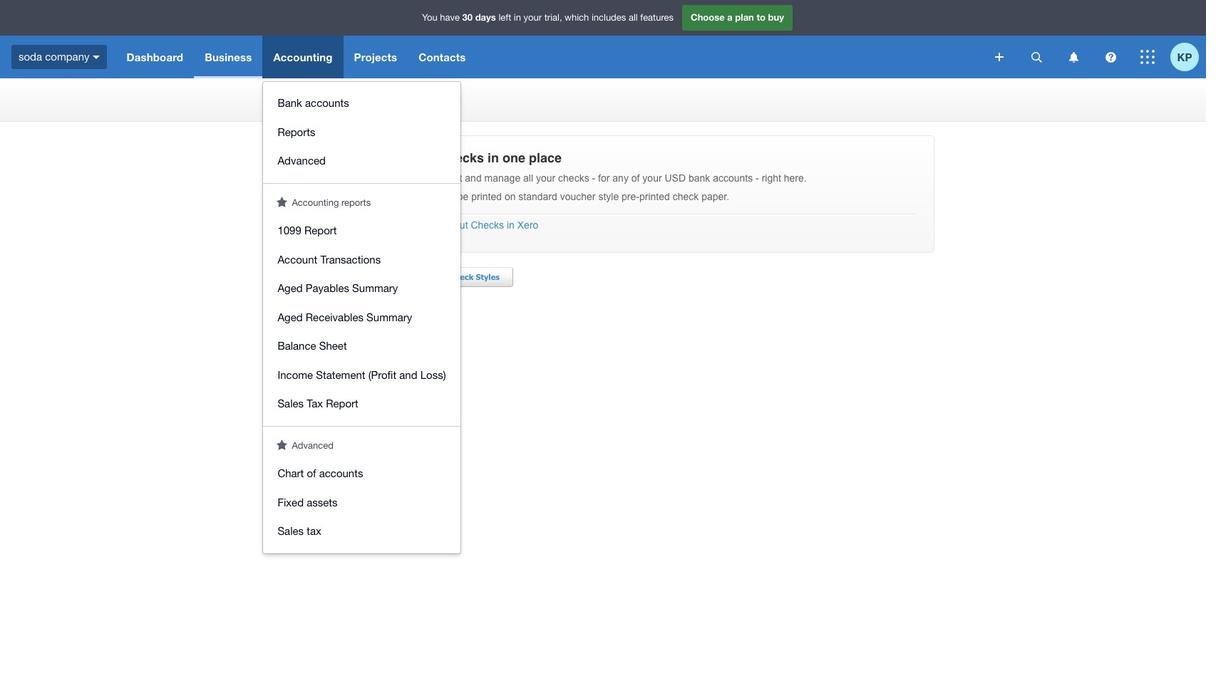 Task type: vqa. For each thing, say whether or not it's contained in the screenshot.
You
yes



Task type: locate. For each thing, give the bounding box(es) containing it.
0 vertical spatial and
[[465, 173, 482, 184]]

1 vertical spatial all
[[523, 173, 533, 184]]

of right chart
[[307, 468, 316, 480]]

chart of accounts
[[278, 468, 363, 480]]

advanced down reports
[[278, 155, 326, 167]]

business
[[205, 51, 252, 63]]

any
[[613, 173, 629, 184]]

summary down aged payables summary link
[[367, 311, 412, 323]]

svg image
[[1105, 52, 1116, 62], [995, 53, 1004, 61]]

sales inside reports group
[[278, 398, 304, 410]]

1 horizontal spatial of
[[631, 173, 640, 184]]

in left xero
[[507, 220, 515, 231]]

1 horizontal spatial checks
[[389, 191, 423, 202]]

accounting up bank accounts
[[273, 51, 333, 63]]

0 horizontal spatial of
[[307, 468, 316, 480]]

1 vertical spatial and
[[399, 369, 417, 381]]

all
[[629, 12, 638, 23], [523, 173, 533, 184]]

which
[[565, 12, 589, 23]]

summary for aged payables summary
[[352, 282, 398, 294]]

tax
[[307, 398, 323, 410]]

plan
[[735, 12, 754, 23]]

checks up voucher
[[558, 173, 589, 184]]

0 vertical spatial advanced
[[278, 155, 326, 167]]

of right any
[[631, 173, 640, 184]]

and
[[465, 173, 482, 184], [399, 369, 417, 381]]

aged
[[278, 282, 303, 294], [278, 311, 303, 323]]

30
[[462, 12, 473, 23]]

1 vertical spatial summary
[[367, 311, 412, 323]]

report
[[304, 225, 337, 237], [326, 398, 358, 410]]

0 vertical spatial checks
[[441, 150, 484, 165]]

0 horizontal spatial printed
[[471, 191, 502, 202]]

place
[[529, 150, 562, 165]]

soda company
[[19, 50, 89, 63]]

group
[[263, 82, 460, 183]]

1 horizontal spatial and
[[465, 173, 482, 184]]

dashboard link
[[116, 36, 194, 78]]

tax
[[307, 525, 321, 538]]

business button
[[194, 36, 263, 78]]

summary down export
[[352, 282, 398, 294]]

svg image
[[1141, 50, 1155, 64], [1031, 52, 1042, 62], [1069, 52, 1078, 62], [93, 55, 100, 59]]

for
[[598, 173, 610, 184]]

sales tax report link
[[263, 390, 460, 419]]

and right print
[[465, 173, 482, 184]]

spend money
[[285, 272, 338, 282]]

your inside 'you have 30 days left in your trial, which includes all features'
[[524, 12, 542, 23]]

your left trial,
[[524, 12, 542, 23]]

write,
[[389, 173, 415, 184]]

learn more about checks in xero link
[[389, 220, 538, 231]]

checks
[[441, 150, 484, 165], [558, 173, 589, 184]]

favourites image
[[277, 440, 288, 450]]

1 aged from the top
[[278, 282, 303, 294]]

edit check styles
[[432, 272, 500, 282]]

your
[[524, 12, 542, 23], [409, 150, 437, 165], [536, 173, 555, 184], [643, 173, 662, 184]]

0 vertical spatial accounts
[[305, 97, 349, 109]]

kp
[[1177, 50, 1192, 63]]

0 horizontal spatial all
[[523, 173, 533, 184]]

0 horizontal spatial and
[[399, 369, 417, 381]]

in
[[514, 12, 521, 23], [488, 150, 499, 165], [507, 220, 515, 231]]

checks up reports
[[272, 95, 332, 115]]

money
[[312, 272, 338, 282]]

edit
[[432, 272, 447, 282]]

print
[[443, 173, 462, 184]]

2 horizontal spatial checks
[[471, 220, 504, 231]]

sales inside advanced group
[[278, 525, 304, 538]]

all left features
[[629, 12, 638, 23]]

pre-
[[622, 191, 639, 202]]

transactions
[[320, 253, 381, 266]]

0 horizontal spatial -
[[592, 173, 595, 184]]

accounting up 1099 report
[[292, 197, 339, 208]]

0 vertical spatial all
[[629, 12, 638, 23]]

accounts inside chart of accounts link
[[319, 468, 363, 480]]

aged down spend
[[278, 282, 303, 294]]

report up account transactions
[[304, 225, 337, 237]]

group containing bank accounts
[[263, 82, 460, 183]]

list box containing bank accounts
[[263, 82, 460, 554]]

0 vertical spatial accounting
[[273, 51, 333, 63]]

more
[[418, 220, 440, 231]]

spend money link
[[272, 267, 351, 287]]

accounting inside 'dropdown button'
[[273, 51, 333, 63]]

your left usd
[[643, 173, 662, 184]]

all inside 'you have 30 days left in your trial, which includes all features'
[[629, 12, 638, 23]]

2 sales from the top
[[278, 525, 304, 538]]

1 vertical spatial in
[[488, 150, 499, 165]]

1 horizontal spatial all
[[629, 12, 638, 23]]

1 vertical spatial checks
[[389, 191, 423, 202]]

- left for
[[592, 173, 595, 184]]

advanced link
[[263, 147, 460, 176]]

reports
[[341, 197, 371, 208]]

1 vertical spatial checks
[[558, 173, 589, 184]]

reports
[[278, 126, 315, 138]]

0 vertical spatial checks
[[272, 95, 332, 115]]

a
[[727, 12, 733, 23]]

checks up print
[[441, 150, 484, 165]]

0 vertical spatial of
[[631, 173, 640, 184]]

printed left on
[[471, 191, 502, 202]]

banner containing kp
[[0, 0, 1206, 554]]

should
[[425, 191, 455, 202]]

all up standard
[[523, 173, 533, 184]]

bank accounts
[[278, 97, 349, 109]]

1 vertical spatial sales
[[278, 525, 304, 538]]

1 vertical spatial aged
[[278, 311, 303, 323]]

1099
[[278, 225, 301, 237]]

styles
[[476, 272, 500, 282]]

bank accounts link
[[263, 89, 460, 118]]

payables
[[306, 282, 349, 294]]

0 vertical spatial summary
[[352, 282, 398, 294]]

0 vertical spatial in
[[514, 12, 521, 23]]

checks right about
[[471, 220, 504, 231]]

reports group
[[263, 210, 460, 426]]

-
[[592, 173, 595, 184], [756, 173, 759, 184]]

printed down usd
[[639, 191, 670, 202]]

advanced up the chart of accounts
[[292, 440, 334, 451]]

sales
[[278, 398, 304, 410], [278, 525, 304, 538]]

1 vertical spatial accounting
[[292, 197, 339, 208]]

1 vertical spatial advanced
[[292, 440, 334, 451]]

income statement (profit and loss)
[[278, 369, 446, 381]]

1 horizontal spatial printed
[[639, 191, 670, 202]]

list box
[[263, 82, 460, 554]]

fixed assets link
[[263, 489, 460, 518]]

trial,
[[544, 12, 562, 23]]

2 aged from the top
[[278, 311, 303, 323]]

1 sales from the top
[[278, 398, 304, 410]]

here.
[[784, 173, 807, 184]]

export
[[372, 272, 398, 282]]

accounts right bank on the top left of the page
[[305, 97, 349, 109]]

accounts up assets
[[319, 468, 363, 480]]

report right tax
[[326, 398, 358, 410]]

advanced group
[[263, 453, 460, 554]]

aged payables summary
[[278, 282, 398, 294]]

accounts up the paper.
[[713, 173, 753, 184]]

printed
[[471, 191, 502, 202], [639, 191, 670, 202]]

days
[[475, 12, 496, 23]]

1 horizontal spatial -
[[756, 173, 759, 184]]

aged up balance
[[278, 311, 303, 323]]

2 vertical spatial accounts
[[319, 468, 363, 480]]

in left one
[[488, 150, 499, 165]]

accounts
[[305, 97, 349, 109], [713, 173, 753, 184], [319, 468, 363, 480]]

checks
[[272, 95, 332, 115], [389, 191, 423, 202], [471, 220, 504, 231]]

learn
[[389, 220, 415, 231]]

0 vertical spatial sales
[[278, 398, 304, 410]]

0 vertical spatial aged
[[278, 282, 303, 294]]

standard
[[519, 191, 557, 202]]

in right left
[[514, 12, 521, 23]]

banner
[[0, 0, 1206, 554]]

and left the loss)
[[399, 369, 417, 381]]

svg image inside soda company popup button
[[93, 55, 100, 59]]

1 vertical spatial of
[[307, 468, 316, 480]]

- left right
[[756, 173, 759, 184]]

1099 report link
[[263, 217, 460, 246]]

fixed
[[278, 497, 304, 509]]

checks down write,
[[389, 191, 423, 202]]

you
[[422, 12, 438, 23]]

2 printed from the left
[[639, 191, 670, 202]]

checks inside all your checks in one place write, view, print and manage all your checks - for any of your usd bank accounts - right here. checks should be printed on standard voucher style pre-printed check paper.
[[389, 191, 423, 202]]

style
[[598, 191, 619, 202]]

1 vertical spatial accounts
[[713, 173, 753, 184]]

includes
[[592, 12, 626, 23]]



Task type: describe. For each thing, give the bounding box(es) containing it.
0 vertical spatial report
[[304, 225, 337, 237]]

accounts inside all your checks in one place write, view, print and manage all your checks - for any of your usd bank accounts - right here. checks should be printed on standard voucher style pre-printed check paper.
[[713, 173, 753, 184]]

0 horizontal spatial checks
[[272, 95, 332, 115]]

sales tax link
[[263, 518, 460, 546]]

aged for aged receivables summary
[[278, 311, 303, 323]]

accounting button
[[263, 36, 343, 78]]

company
[[45, 50, 89, 63]]

buy
[[768, 12, 784, 23]]

to
[[757, 12, 766, 23]]

1 horizontal spatial svg image
[[1105, 52, 1116, 62]]

you have 30 days left in your trial, which includes all features
[[422, 12, 674, 23]]

choose
[[691, 12, 725, 23]]

balance sheet link
[[263, 332, 460, 361]]

manage
[[484, 173, 521, 184]]

sales for sales tax
[[278, 525, 304, 538]]

contacts button
[[408, 36, 477, 78]]

projects button
[[343, 36, 408, 78]]

check
[[450, 272, 474, 282]]

your up standard
[[536, 173, 555, 184]]

soda
[[19, 50, 42, 63]]

account
[[278, 253, 317, 266]]

0 horizontal spatial svg image
[[995, 53, 1004, 61]]

0 horizontal spatial checks
[[441, 150, 484, 165]]

soda company button
[[0, 36, 116, 78]]

summary for aged receivables summary
[[367, 311, 412, 323]]

accounts inside "bank accounts" link
[[305, 97, 349, 109]]

xero
[[517, 220, 538, 231]]

sales for sales tax report
[[278, 398, 304, 410]]

(profit
[[368, 369, 396, 381]]

choose a plan to buy
[[691, 12, 784, 23]]

2 vertical spatial in
[[507, 220, 515, 231]]

receivables
[[306, 311, 364, 323]]

usd
[[665, 173, 686, 184]]

contacts
[[419, 51, 466, 63]]

all
[[389, 150, 406, 165]]

all inside all your checks in one place write, view, print and manage all your checks - for any of your usd bank accounts - right here. checks should be printed on standard voucher style pre-printed check paper.
[[523, 173, 533, 184]]

have
[[440, 12, 460, 23]]

sheet
[[319, 340, 347, 352]]

aged receivables summary link
[[263, 303, 460, 332]]

statement
[[316, 369, 365, 381]]

spend
[[285, 272, 310, 282]]

list box inside banner
[[263, 82, 460, 554]]

1 - from the left
[[592, 173, 595, 184]]

1 printed from the left
[[471, 191, 502, 202]]

chart of accounts link
[[263, 460, 460, 489]]

on
[[505, 191, 516, 202]]

voucher
[[560, 191, 596, 202]]

and inside all your checks in one place write, view, print and manage all your checks - for any of your usd bank accounts - right here. checks should be printed on standard voucher style pre-printed check paper.
[[465, 173, 482, 184]]

your up view,
[[409, 150, 437, 165]]

sales tax
[[278, 525, 321, 538]]

bank
[[278, 97, 302, 109]]

aged for aged payables summary
[[278, 282, 303, 294]]

of inside advanced group
[[307, 468, 316, 480]]

features
[[640, 12, 674, 23]]

loss)
[[420, 369, 446, 381]]

1 vertical spatial report
[[326, 398, 358, 410]]

right
[[762, 173, 781, 184]]

left
[[499, 12, 511, 23]]

favourites image
[[277, 196, 288, 207]]

aged payables summary link
[[263, 274, 460, 303]]

accounting for accounting reports
[[292, 197, 339, 208]]

advanced inside group
[[278, 155, 326, 167]]

bank
[[689, 173, 710, 184]]

edit check styles link
[[418, 267, 513, 287]]

of inside all your checks in one place write, view, print and manage all your checks - for any of your usd bank accounts - right here. checks should be printed on standard voucher style pre-printed check paper.
[[631, 173, 640, 184]]

in inside all your checks in one place write, view, print and manage all your checks - for any of your usd bank accounts - right here. checks should be printed on standard voucher style pre-printed check paper.
[[488, 150, 499, 165]]

group inside banner
[[263, 82, 460, 183]]

view,
[[418, 173, 440, 184]]

export link
[[359, 267, 411, 287]]

one
[[503, 150, 525, 165]]

1099 report
[[278, 225, 337, 237]]

2 - from the left
[[756, 173, 759, 184]]

assets
[[307, 497, 338, 509]]

income
[[278, 369, 313, 381]]

account transactions link
[[263, 246, 460, 274]]

2 vertical spatial checks
[[471, 220, 504, 231]]

accounting for accounting
[[273, 51, 333, 63]]

be
[[457, 191, 469, 202]]

paper.
[[702, 191, 729, 202]]

accounting reports
[[292, 197, 371, 208]]

reports link
[[263, 118, 460, 147]]

income statement (profit and loss) link
[[263, 361, 460, 390]]

balance
[[278, 340, 316, 352]]

and inside reports group
[[399, 369, 417, 381]]

fixed assets
[[278, 497, 338, 509]]

aged receivables summary
[[278, 311, 412, 323]]

balance sheet
[[278, 340, 347, 352]]

check
[[673, 191, 699, 202]]

learn more about checks in xero
[[389, 220, 538, 231]]

all your checks in one place write, view, print and manage all your checks - for any of your usd bank accounts - right here. checks should be printed on standard voucher style pre-printed check paper.
[[389, 150, 807, 202]]

kp button
[[1171, 36, 1206, 78]]

in inside 'you have 30 days left in your trial, which includes all features'
[[514, 12, 521, 23]]

1 horizontal spatial checks
[[558, 173, 589, 184]]

account transactions
[[278, 253, 381, 266]]

dashboard
[[127, 51, 183, 63]]



